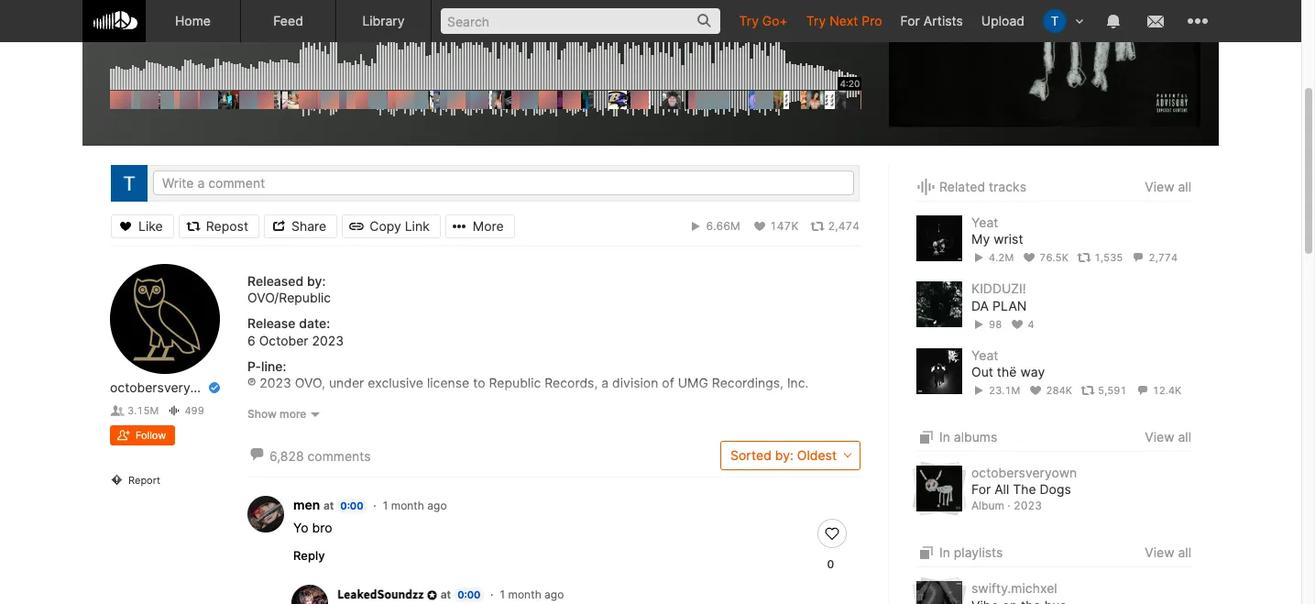 Task type: locate. For each thing, give the bounding box(es) containing it.
yeat link up my
[[972, 215, 999, 230]]

by: inside released by: ovo/republic
[[307, 273, 326, 289]]

like button
[[111, 214, 174, 238]]

1 right men
[[383, 499, 388, 512]]

2,774
[[1149, 252, 1178, 264]]

0 horizontal spatial try
[[739, 13, 759, 28]]

2023
[[312, 332, 344, 348], [260, 375, 291, 391], [1014, 498, 1042, 512]]

6
[[248, 332, 256, 348]]

octobersveryown for octobersveryown for all the dogs album · 2023
[[972, 465, 1077, 481]]

yeat inside the yeat my wrist
[[972, 215, 999, 230]]

4 link
[[1011, 318, 1035, 331]]

my wrist link
[[972, 231, 1024, 248]]

reply
[[293, 548, 325, 563]]

octobersveryown's avatar element
[[110, 264, 220, 374]]

copy
[[370, 218, 401, 233]]

1 try from the left
[[739, 13, 759, 28]]

bro
[[312, 520, 332, 535]]

· inside men at 0:00 · 1 month ago
[[373, 499, 376, 512]]

like
[[138, 218, 163, 233]]

3.15m
[[128, 404, 159, 417]]

view all for in albums
[[1145, 429, 1192, 445]]

1 vertical spatial at
[[441, 587, 451, 601]]

try left next
[[807, 13, 826, 28]]

98
[[989, 318, 1002, 331]]

0 vertical spatial by:
[[307, 273, 326, 289]]

1 horizontal spatial try
[[807, 13, 826, 28]]

1 vertical spatial for
[[972, 482, 991, 497]]

0 vertical spatial tara schultz's avatar element
[[1043, 9, 1067, 33]]

1 horizontal spatial 2023
[[312, 332, 344, 348]]

·
[[373, 499, 376, 512], [490, 587, 494, 601]]

date:
[[299, 316, 330, 331]]

try left go+
[[739, 13, 759, 28]]

0 horizontal spatial ago
[[428, 499, 447, 512]]

men link
[[293, 497, 320, 512]]

1 vertical spatial yeat link
[[972, 347, 999, 363]]

0:00 right men
[[340, 499, 364, 512]]

0 vertical spatial view
[[1145, 179, 1175, 194]]

at right ✪
[[441, 587, 451, 601]]

2023 down date: on the bottom of page
[[312, 332, 344, 348]]

1
[[383, 499, 388, 512], [500, 587, 505, 601]]

release date: 6 october 2023
[[248, 316, 344, 348]]

1 vertical spatial by:
[[775, 447, 794, 463]]

yo
[[293, 520, 309, 535]]

try inside try next pro "link"
[[807, 13, 826, 28]]

all for in playlists
[[1179, 545, 1192, 560]]

octobersveryown link
[[110, 380, 216, 396], [972, 465, 1077, 481]]

track stats element containing 4.2m
[[972, 248, 1192, 268]]

set image
[[917, 542, 936, 564]]

tara schultz's avatar element up like button on the left of the page
[[111, 165, 148, 202]]

0 horizontal spatial at
[[324, 499, 334, 512]]

umg
[[678, 375, 709, 391]]

1 horizontal spatial 1
[[500, 587, 505, 601]]

2 vertical spatial all
[[1179, 545, 1192, 560]]

yeat up my
[[972, 215, 999, 230]]

0 horizontal spatial month
[[391, 499, 424, 512]]

view
[[1145, 179, 1175, 194], [1145, 429, 1175, 445], [1145, 545, 1175, 560]]

2 yeat link from the top
[[972, 347, 999, 363]]

0 vertical spatial yeat link
[[972, 215, 999, 230]]

swifty.michxel
[[972, 581, 1058, 596]]

octobersveryown up 3.15m
[[110, 380, 216, 395]]

3 view all from the top
[[1145, 545, 1192, 560]]

0 horizontal spatial 1
[[383, 499, 388, 512]]

6,828
[[269, 448, 304, 464]]

0 vertical spatial 0:00 link
[[337, 499, 367, 513]]

track stats element containing 23.1m
[[972, 381, 1192, 401]]

𝗟𝗲𝗮𝗸𝗲𝗱𝗦𝗼𝘂𝗻𝗱𝘇𝘇 ✪'s avatar element
[[292, 585, 328, 604]]

23.1m
[[989, 384, 1021, 397]]

𝗟𝗲𝗮𝗸𝗲𝗱𝗦𝗼𝘂𝗻𝗱𝘇𝘇 ✪ link
[[337, 586, 438, 601]]

· right men
[[373, 499, 376, 512]]

for up album · at the bottom right of the page
[[972, 482, 991, 497]]

view for playlists
[[1145, 545, 1175, 560]]

1 yeat from the top
[[972, 215, 999, 230]]

0 horizontal spatial octobersveryown
[[110, 380, 216, 395]]

499 link
[[167, 404, 204, 417]]

vibe on the bus element
[[917, 582, 963, 604]]

ago
[[428, 499, 447, 512], [545, 587, 564, 601]]

2 view all from the top
[[1145, 429, 1192, 445]]

ago inside men at 0:00 · 1 month ago
[[428, 499, 447, 512]]

1 vertical spatial month
[[508, 587, 542, 601]]

try next pro link
[[797, 0, 892, 41]]

2 horizontal spatial 2023
[[1014, 498, 1042, 512]]

all
[[1179, 179, 1192, 194], [1179, 429, 1192, 445], [1179, 545, 1192, 560]]

all for related tracks
[[1179, 179, 1192, 194]]

1 all from the top
[[1179, 179, 1192, 194]]

under
[[329, 375, 364, 391]]

1 in from the top
[[940, 429, 951, 445]]

1 vertical spatial 1
[[500, 587, 505, 601]]

comment image
[[248, 446, 267, 465]]

0 vertical spatial ·
[[373, 499, 376, 512]]

yeat inside yeat out thë way
[[972, 347, 999, 363]]

month inside '𝗟𝗲𝗮𝗸𝗲𝗱𝗦𝗼𝘂𝗻𝗱𝘇𝘇 ✪ at 0:00 · 1 month ago'
[[508, 587, 542, 601]]

0 vertical spatial octobersveryown
[[110, 380, 216, 395]]

0 vertical spatial all
[[1179, 179, 1192, 194]]

ovo,
[[295, 375, 325, 391]]

month
[[391, 499, 424, 512], [508, 587, 542, 601]]

2023 down the
[[1014, 498, 1042, 512]]

1 vertical spatial ·
[[490, 587, 494, 601]]

1 horizontal spatial ·
[[490, 587, 494, 601]]

octobersveryown for octobersveryown
[[110, 380, 216, 395]]

division
[[613, 375, 659, 391]]

2023 inside p-line: ℗ 2023 ovo, under exclusive license to republic records, a division of umg recordings, inc.
[[260, 375, 291, 391]]

follow
[[136, 429, 166, 442]]

1 view all from the top
[[1145, 179, 1192, 194]]

1 horizontal spatial at
[[441, 587, 451, 601]]

octobersveryown for all the dogs album · 2023
[[972, 465, 1077, 512]]

tara schultz's avatar element
[[1043, 9, 1067, 33], [111, 165, 148, 202]]

2 in from the top
[[940, 545, 951, 560]]

1 yeat link from the top
[[972, 215, 999, 230]]

by: up ovo/republic
[[307, 273, 326, 289]]

1 horizontal spatial octobersveryown
[[972, 465, 1077, 481]]

0 vertical spatial in
[[940, 429, 951, 445]]

1 horizontal spatial month
[[508, 587, 542, 601]]

at right men
[[324, 499, 334, 512]]

try next pro
[[807, 13, 882, 28]]

1 vertical spatial view
[[1145, 429, 1175, 445]]

0 vertical spatial ago
[[428, 499, 447, 512]]

· right ✪
[[490, 587, 494, 601]]

yeat link up out
[[972, 347, 999, 363]]

to
[[473, 375, 485, 391]]

0 vertical spatial yeat
[[972, 215, 999, 230]]

0 vertical spatial month
[[391, 499, 424, 512]]

2 vertical spatial view all
[[1145, 545, 1192, 560]]

1 vertical spatial in
[[940, 545, 951, 560]]

1 view from the top
[[1145, 179, 1175, 194]]

0 vertical spatial 1
[[383, 499, 388, 512]]

2 try from the left
[[807, 13, 826, 28]]

1 horizontal spatial for
[[972, 482, 991, 497]]

1 horizontal spatial 0:00
[[458, 588, 481, 601]]

1 vertical spatial 2023
[[260, 375, 291, 391]]

inc.
[[787, 375, 809, 391]]

octobersveryown link up the
[[972, 465, 1077, 481]]

report
[[128, 474, 161, 487]]

1 horizontal spatial ago
[[545, 587, 564, 601]]

✪
[[427, 586, 438, 601]]

0:00 link for at
[[337, 499, 367, 513]]

2 yeat from the top
[[972, 347, 999, 363]]

2023 inside "release date: 6 october 2023"
[[312, 332, 344, 348]]

1 vertical spatial ago
[[545, 587, 564, 601]]

0:00 link right ✪
[[454, 587, 484, 602]]

in for in playlists
[[940, 545, 951, 560]]

1 horizontal spatial by:
[[775, 447, 794, 463]]

0 horizontal spatial ·
[[373, 499, 376, 512]]

3 view from the top
[[1145, 545, 1175, 560]]

yeat up out
[[972, 347, 999, 363]]

sorted by: oldest
[[731, 447, 837, 463]]

0:00 inside men at 0:00 · 1 month ago
[[340, 499, 364, 512]]

0 vertical spatial view all
[[1145, 179, 1192, 194]]

track stats element
[[515, 214, 860, 238], [972, 248, 1192, 268], [972, 314, 1192, 334], [972, 381, 1192, 401]]

for inside octobersveryown for all the dogs album · 2023
[[972, 482, 991, 497]]

1 vertical spatial all
[[1179, 429, 1192, 445]]

yeat link
[[972, 215, 999, 230], [972, 347, 999, 363]]

show more
[[248, 407, 307, 421]]

℗
[[248, 375, 256, 391]]

0 horizontal spatial 0:00
[[340, 499, 364, 512]]

2 vertical spatial view
[[1145, 545, 1175, 560]]

2 view from the top
[[1145, 429, 1175, 445]]

0 horizontal spatial by:
[[307, 273, 326, 289]]

1 vertical spatial 0:00 link
[[454, 587, 484, 602]]

swifty.michxel link
[[972, 581, 1058, 596]]

0 horizontal spatial 0:00 link
[[337, 499, 367, 513]]

3.15m link
[[110, 404, 159, 417]]

comments
[[308, 448, 371, 464]]

1 vertical spatial 0:00
[[458, 588, 481, 601]]

1 horizontal spatial 0:00 link
[[454, 587, 484, 602]]

2023 down line:
[[260, 375, 291, 391]]

albums
[[954, 429, 998, 445]]

1 vertical spatial octobersveryown
[[972, 465, 1077, 481]]

related tracks
[[940, 179, 1027, 194]]

284k
[[1046, 384, 1073, 397]]

in right set icon on the right of page
[[940, 429, 951, 445]]

2 vertical spatial 2023
[[1014, 498, 1042, 512]]

1 right ✪
[[500, 587, 505, 601]]

octobersveryown link up 3.15m
[[110, 380, 216, 396]]

plan
[[993, 298, 1027, 313]]

1 vertical spatial view all
[[1145, 429, 1192, 445]]

6.66m
[[706, 219, 740, 232]]

2 all from the top
[[1179, 429, 1192, 445]]

0 horizontal spatial 2023
[[260, 375, 291, 391]]

track stats element containing 98
[[972, 314, 1192, 334]]

all for in albums
[[1179, 429, 1192, 445]]

by: left the "oldest"
[[775, 447, 794, 463]]

1 vertical spatial yeat
[[972, 347, 999, 363]]

for left artists
[[901, 13, 920, 28]]

all
[[995, 482, 1010, 497]]

more button
[[445, 214, 515, 238]]

499
[[185, 404, 204, 417]]

None search field
[[432, 0, 730, 41]]

0:00 right ✪
[[458, 588, 481, 601]]

1 vertical spatial tara schultz's avatar element
[[111, 165, 148, 202]]

october
[[259, 332, 309, 348]]

track stats element for kidduzi! da plan
[[972, 314, 1192, 334]]

1 horizontal spatial octobersveryown link
[[972, 465, 1077, 481]]

76.5k
[[1040, 252, 1069, 264]]

0:00
[[340, 499, 364, 512], [458, 588, 481, 601]]

0:00 link for ✪
[[454, 587, 484, 602]]

Search search field
[[441, 8, 721, 34]]

tara schultz's avatar element right the upload link
[[1043, 9, 1067, 33]]

0:00 link right men
[[337, 499, 367, 513]]

3 all from the top
[[1179, 545, 1192, 560]]

0 horizontal spatial for
[[901, 13, 920, 28]]

0 horizontal spatial octobersveryown link
[[110, 380, 216, 396]]

0 vertical spatial at
[[324, 499, 334, 512]]

0 vertical spatial 0:00
[[340, 499, 364, 512]]

view all
[[1145, 179, 1192, 194], [1145, 429, 1192, 445], [1145, 545, 1192, 560]]

sound image
[[917, 176, 936, 198]]

in right set image
[[940, 545, 951, 560]]

try inside try go+ "link"
[[739, 13, 759, 28]]

yeat link for my
[[972, 215, 999, 230]]

feed
[[273, 13, 303, 28]]

0 vertical spatial 2023
[[312, 332, 344, 348]]

12.4k
[[1153, 384, 1182, 397]]

octobersveryown up the
[[972, 465, 1077, 481]]

in
[[940, 429, 951, 445], [940, 545, 951, 560]]

0:00 link
[[337, 499, 367, 513], [454, 587, 484, 602]]



Task type: describe. For each thing, give the bounding box(es) containing it.
1 vertical spatial octobersveryown link
[[972, 465, 1077, 481]]

kidduzi! link
[[972, 281, 1027, 296]]

home
[[175, 13, 211, 28]]

out thë way link
[[972, 364, 1045, 381]]

1 inside '𝗟𝗲𝗮𝗸𝗲𝗱𝗦𝗼𝘂𝗻𝗱𝘇𝘇 ✪ at 0:00 · 1 month ago'
[[500, 587, 505, 601]]

men at 0:00 · 1 month ago
[[293, 497, 447, 512]]

the
[[1013, 482, 1037, 497]]

show
[[248, 407, 277, 421]]

yeat for out
[[972, 347, 999, 363]]

ovo/republic
[[248, 290, 331, 305]]

track stats element for yeat out thë way
[[972, 381, 1192, 401]]

by: for sorted
[[775, 447, 794, 463]]

1 horizontal spatial tara schultz's avatar element
[[1043, 9, 1067, 33]]

0
[[828, 557, 835, 571]]

share
[[292, 218, 327, 233]]

try for try next pro
[[807, 13, 826, 28]]

my
[[972, 231, 990, 247]]

album ·
[[972, 498, 1011, 512]]

kidduzi! da plan
[[972, 281, 1027, 313]]

copy link button
[[342, 214, 441, 238]]

1 inside men at 0:00 · 1 month ago
[[383, 499, 388, 512]]

try go+ link
[[730, 0, 797, 41]]

license
[[427, 375, 470, 391]]

out thë way element
[[917, 348, 963, 394]]

pro
[[862, 13, 882, 28]]

playlists
[[954, 545, 1003, 560]]

republic
[[489, 375, 541, 391]]

12.4k link
[[1136, 384, 1182, 397]]

thë
[[997, 364, 1017, 380]]

𝗟𝗲𝗮𝗸𝗲𝗱𝗦𝗼𝘂𝗻𝗱𝘇𝘇
[[337, 586, 424, 601]]

for artists
[[901, 13, 963, 28]]

for all the dogs link
[[972, 482, 1072, 498]]

more
[[473, 218, 504, 233]]

4
[[1028, 318, 1035, 331]]

a
[[602, 375, 609, 391]]

share button
[[264, 214, 338, 238]]

upload link
[[973, 0, 1034, 41]]

next
[[830, 13, 858, 28]]

4.2m
[[989, 252, 1014, 264]]

library link
[[336, 0, 432, 42]]

recordings,
[[712, 375, 784, 391]]

try go+
[[739, 13, 788, 28]]

ago inside '𝗟𝗲𝗮𝗸𝗲𝗱𝗦𝗼𝘂𝗻𝗱𝘇𝘇 ✪ at 0:00 · 1 month ago'
[[545, 587, 564, 601]]

drake - idgaf (feat. yeat) element
[[889, 0, 1201, 127]]

284k link
[[1029, 384, 1073, 397]]

1,535
[[1095, 252, 1124, 264]]

yeat link for out
[[972, 347, 999, 363]]

0 vertical spatial octobersveryown link
[[110, 380, 216, 396]]

0 horizontal spatial tara schultz's avatar element
[[111, 165, 148, 202]]

0 vertical spatial for
[[901, 13, 920, 28]]

way
[[1021, 364, 1045, 380]]

reply link
[[293, 548, 325, 563]]

track stats element containing 6.66m
[[515, 214, 860, 238]]

for artists link
[[892, 0, 973, 41]]

more
[[280, 407, 307, 421]]

home link
[[146, 0, 241, 42]]

men
[[293, 497, 320, 512]]

for all the dogs element
[[917, 466, 963, 512]]

release
[[248, 316, 296, 331]]

𝗟𝗲𝗮𝗸𝗲𝗱𝗦𝗼𝘂𝗻𝗱𝘇𝘇 ✪ at 0:00 · 1 month ago
[[337, 586, 564, 601]]

released by: ovo/republic
[[248, 273, 331, 305]]

2023 inside octobersveryown for all the dogs album · 2023
[[1014, 498, 1042, 512]]

set image
[[917, 426, 936, 448]]

76.5k link
[[1022, 252, 1069, 264]]

view for albums
[[1145, 429, 1175, 445]]

at inside '𝗟𝗲𝗮𝗸𝗲𝗱𝗦𝗼𝘂𝗻𝗱𝘇𝘇 ✪ at 0:00 · 1 month ago'
[[441, 587, 451, 601]]

Write a comment text field
[[153, 171, 854, 195]]

records,
[[545, 375, 598, 391]]

at inside men at 0:00 · 1 month ago
[[324, 499, 334, 512]]

by: for released
[[307, 273, 326, 289]]

upload
[[982, 13, 1025, 28]]

view all for related tracks
[[1145, 179, 1192, 194]]

my wrist element
[[917, 215, 963, 261]]

147k
[[770, 219, 799, 232]]

repost button
[[178, 214, 259, 238]]

· inside '𝗟𝗲𝗮𝗸𝗲𝗱𝗦𝗼𝘂𝗻𝗱𝘇𝘇 ✪ at 0:00 · 1 month ago'
[[490, 587, 494, 601]]

0:00 inside '𝗟𝗲𝗮𝗸𝗲𝗱𝗦𝗼𝘂𝗻𝗱𝘇𝘇 ✪ at 0:00 · 1 month ago'
[[458, 588, 481, 601]]

yeat for my
[[972, 215, 999, 230]]

da plan element
[[917, 282, 963, 328]]

try for try go+
[[739, 13, 759, 28]]

view all for in playlists
[[1145, 545, 1192, 560]]

oldest
[[797, 447, 837, 463]]

da plan link
[[972, 298, 1027, 314]]

view for tracks
[[1145, 179, 1175, 194]]

link
[[405, 218, 430, 233]]

month inside men at 0:00 · 1 month ago
[[391, 499, 424, 512]]

yeat my wrist
[[972, 215, 1024, 247]]

dogs
[[1040, 482, 1072, 497]]

released
[[248, 273, 304, 289]]

follow button
[[110, 426, 175, 446]]

1,535 link
[[1077, 252, 1124, 264]]

p-line: ℗ 2023 ovo, under exclusive license to republic records, a division of umg recordings, inc.
[[248, 358, 809, 391]]

repost
[[206, 218, 248, 233]]

yeat out thë way
[[972, 347, 1045, 380]]

2,474 link
[[811, 219, 860, 233]]

tracks
[[989, 179, 1027, 194]]

exclusive
[[368, 375, 424, 391]]

library
[[362, 13, 405, 28]]

kidduzi!
[[972, 281, 1027, 296]]

sorted
[[731, 447, 772, 463]]

related
[[940, 179, 986, 194]]

2,774 link
[[1132, 252, 1178, 264]]

147k link
[[752, 219, 799, 233]]

men's avatar element
[[248, 496, 284, 532]]

yo bro
[[293, 520, 332, 535]]

show more link
[[248, 407, 861, 422]]

in for in albums
[[940, 429, 951, 445]]

track stats element for yeat my wrist
[[972, 248, 1192, 268]]

line:
[[261, 358, 286, 374]]

out
[[972, 364, 994, 380]]



Task type: vqa. For each thing, say whether or not it's contained in the screenshot.
the History link
no



